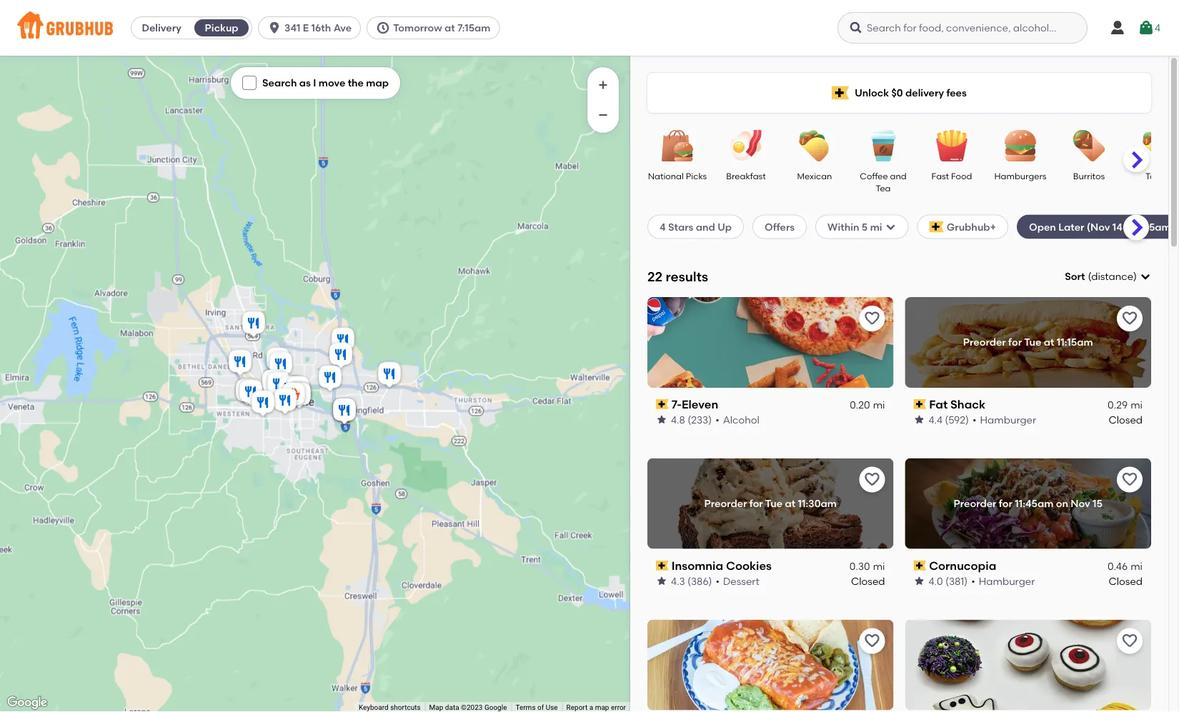 Task type: locate. For each thing, give the bounding box(es) containing it.
0 vertical spatial save this restaurant image
[[1121, 310, 1138, 327]]

• down insomnia cookies
[[716, 575, 720, 587]]

grubhub plus flag logo image for unlock $0 delivery fees
[[832, 86, 849, 100]]

as
[[299, 77, 311, 89]]

error
[[611, 704, 626, 712]]

svg image up the unlock
[[849, 21, 863, 35]]

4.8
[[671, 414, 685, 426]]

(381)
[[945, 575, 968, 587]]

report
[[566, 704, 588, 712]]

hamburger down shack
[[980, 414, 1036, 426]]

0 horizontal spatial 4
[[660, 221, 666, 233]]

1 horizontal spatial and
[[890, 171, 907, 181]]

eleven
[[682, 398, 718, 411]]

dessert
[[723, 575, 759, 587]]

• right (381)
[[971, 575, 975, 587]]

for left 11:15am
[[1008, 336, 1022, 348]]

0 vertical spatial tue
[[1024, 336, 1041, 348]]

delivery
[[905, 87, 944, 99]]

star icon image left '4.3'
[[656, 576, 667, 587]]

7-
[[671, 398, 682, 411]]

toxic burger image
[[233, 377, 262, 408]]

google image
[[4, 694, 51, 712]]

1 vertical spatial 4
[[660, 221, 666, 233]]

fat shack image
[[285, 380, 314, 411]]

open
[[1029, 221, 1056, 233]]

coffee and tea
[[860, 171, 907, 194]]

grubhub plus flag logo image left the unlock
[[832, 86, 849, 100]]

subscription pass image left 7-
[[656, 400, 669, 410]]

map region
[[0, 0, 703, 712]]

hamburger for cornucopia
[[979, 575, 1035, 587]]

at
[[445, 22, 455, 34], [1125, 221, 1135, 233], [1044, 336, 1054, 348], [785, 498, 796, 510]]

national picks image
[[652, 130, 702, 161]]

mi right "0.29"
[[1131, 399, 1143, 411]]

1 horizontal spatial grubhub plus flag logo image
[[929, 221, 944, 233]]

use
[[546, 704, 558, 712]]

google
[[484, 704, 507, 712]]

distance
[[1091, 271, 1133, 283]]

grubhub plus flag logo image
[[832, 86, 849, 100], [929, 221, 944, 233]]

preorder
[[963, 336, 1006, 348], [704, 498, 747, 510], [954, 498, 997, 510]]

hamburger down cornucopia
[[979, 575, 1035, 587]]

hamburgers image
[[995, 130, 1045, 161]]

tue left 11:15am
[[1024, 336, 1041, 348]]

7-eleven logo image
[[647, 297, 894, 388]]

0 vertical spatial 4
[[1155, 22, 1161, 34]]

0.29
[[1108, 399, 1128, 411]]

for
[[1008, 336, 1022, 348], [749, 498, 763, 510], [999, 498, 1012, 510]]

at left 7:15am
[[445, 22, 455, 34]]

7-eleven
[[671, 398, 718, 411]]

search as i move the map
[[262, 77, 389, 89]]

subscription pass image for 7-eleven
[[656, 400, 669, 410]]

save this restaurant button for 7-eleven
[[859, 306, 885, 331]]

1 horizontal spatial map
[[595, 704, 609, 712]]

0 horizontal spatial tue
[[765, 498, 783, 510]]

none field containing sort
[[1065, 269, 1151, 284]]

subscription pass image left fat
[[914, 400, 926, 410]]

voodoo doughnut – eugene logo image
[[905, 620, 1151, 711]]

mi right "0.30"
[[873, 561, 885, 573]]

preorder for shack
[[963, 336, 1006, 348]]

1 horizontal spatial tue
[[1024, 336, 1041, 348]]

0.30
[[850, 561, 870, 573]]

4 for 4 stars and up
[[660, 221, 666, 233]]

15
[[1093, 498, 1103, 510]]

0 horizontal spatial grubhub plus flag logo image
[[832, 86, 849, 100]]

1 horizontal spatial 4
[[1155, 22, 1161, 34]]

)
[[1133, 271, 1137, 283]]

0 vertical spatial grubhub plus flag logo image
[[832, 86, 849, 100]]

burrito boy springfield image
[[375, 360, 404, 391]]

delivery
[[142, 22, 181, 34]]

mi right 0.20
[[873, 399, 885, 411]]

for left 11:30am
[[749, 498, 763, 510]]

1 vertical spatial grubhub plus flag logo image
[[929, 221, 944, 233]]

4.3 (386)
[[671, 575, 712, 587]]

save this restaurant image for cornucopia
[[1121, 471, 1138, 489]]

tomorrow
[[393, 22, 442, 34]]

subscription pass image
[[656, 400, 669, 410], [914, 400, 926, 410], [656, 561, 669, 571]]

burrito boy image
[[284, 374, 312, 406]]

1 vertical spatial tue
[[765, 498, 783, 510]]

star icon image
[[656, 414, 667, 426], [914, 414, 925, 426], [656, 576, 667, 587], [914, 576, 925, 587]]

(386)
[[687, 575, 712, 587]]

mi for cornucopia
[[1131, 561, 1143, 573]]

save this restaurant button
[[859, 306, 885, 331], [1117, 306, 1143, 331], [859, 467, 885, 493], [1117, 467, 1143, 493], [859, 629, 885, 654], [1117, 629, 1143, 654]]

4.0 (381)
[[929, 575, 968, 587]]

star icon image for insomnia cookies
[[656, 576, 667, 587]]

preorder for 11:45am on nov 15
[[954, 498, 1103, 510]]

(592)
[[945, 414, 969, 426]]

keyboard
[[359, 704, 389, 712]]

fees
[[946, 87, 967, 99]]

and left up
[[696, 221, 715, 233]]

• down shack
[[973, 414, 976, 426]]

4 inside button
[[1155, 22, 1161, 34]]

move
[[319, 77, 345, 89]]

map right "the"
[[366, 77, 389, 89]]

mi right 5 on the top of page
[[870, 221, 882, 233]]

341
[[284, 22, 300, 34]]

taco bell image
[[264, 370, 293, 401]]

national
[[648, 171, 684, 181]]

mi
[[870, 221, 882, 233], [873, 399, 885, 411], [1131, 399, 1143, 411], [873, 561, 885, 573], [1131, 561, 1143, 573]]

tue for fat shack
[[1024, 336, 1041, 348]]

None field
[[1065, 269, 1151, 284]]

ave
[[333, 22, 352, 34]]

svg image right )
[[1140, 271, 1151, 282]]

preorder for cookies
[[704, 498, 747, 510]]

voodoo doughnut – eugene image
[[276, 374, 304, 406]]

1 vertical spatial save this restaurant image
[[1121, 471, 1138, 489]]

preorder up insomnia cookies
[[704, 498, 747, 510]]

0 vertical spatial and
[[890, 171, 907, 181]]

svg image left tomorrow
[[376, 21, 390, 35]]

for for cookies
[[749, 498, 763, 510]]

star icon image down subscription pass icon at the right bottom of page
[[914, 576, 925, 587]]

checkout
[[1125, 519, 1172, 532]]

4
[[1155, 22, 1161, 34], [660, 221, 666, 233]]

and up "tea"
[[890, 171, 907, 181]]

keyboard shortcuts button
[[359, 703, 421, 712]]

mi right 0.46
[[1131, 561, 1143, 573]]

• hamburger down shack
[[973, 414, 1036, 426]]

subscription pass image left insomnia
[[656, 561, 669, 571]]

0 horizontal spatial map
[[366, 77, 389, 89]]

subscription pass image for fat shack
[[914, 400, 926, 410]]

4 right svg icon
[[1155, 22, 1161, 34]]

preorder up shack
[[963, 336, 1006, 348]]

©2023
[[461, 704, 483, 712]]

1 vertical spatial and
[[696, 221, 715, 233]]

7:15am)
[[1138, 221, 1175, 233]]

the
[[348, 77, 364, 89]]

svg image inside 341 e 16th ave button
[[267, 21, 282, 35]]

proceed to checkout button
[[1025, 513, 1179, 538]]

food
[[951, 171, 972, 181]]

0 vertical spatial • hamburger
[[973, 414, 1036, 426]]

map data ©2023 google
[[429, 704, 507, 712]]

• hamburger down cornucopia
[[971, 575, 1035, 587]]

alcohol
[[723, 414, 759, 426]]

subscription pass image
[[914, 561, 926, 571]]

1 vertical spatial map
[[595, 704, 609, 712]]

within
[[828, 221, 859, 233]]

0 vertical spatial hamburger
[[980, 414, 1036, 426]]

burrito boy logo image
[[647, 620, 894, 711]]

glass house coffee bar image
[[259, 368, 288, 399]]

tea
[[876, 183, 891, 194]]

minus icon image
[[596, 108, 610, 122]]

1 vertical spatial save this restaurant image
[[864, 471, 881, 489]]

the meltdown image
[[330, 396, 359, 428]]

0.29 mi
[[1108, 399, 1143, 411]]

cookies
[[726, 559, 772, 573]]

a
[[589, 704, 593, 712]]

svg image inside 4 button
[[1138, 19, 1155, 36]]

star icon image for cornucopia
[[914, 576, 925, 587]]

(
[[1088, 271, 1091, 283]]

burrito boy chambers image
[[249, 388, 277, 420]]

grubhub plus flag logo image left grubhub+
[[929, 221, 944, 233]]

1 vertical spatial hamburger
[[979, 575, 1035, 587]]

proceed
[[1069, 519, 1110, 532]]

• hamburger for fat shack
[[973, 414, 1036, 426]]

closed down 0.30 mi
[[851, 575, 885, 587]]

0 vertical spatial map
[[366, 77, 389, 89]]

and inside the coffee and tea
[[890, 171, 907, 181]]

4.0
[[929, 575, 943, 587]]

• hamburger for cornucopia
[[971, 575, 1035, 587]]

svg image left "341"
[[267, 21, 282, 35]]

svg image
[[1138, 19, 1155, 36], [267, 21, 282, 35], [376, 21, 390, 35], [849, 21, 863, 35], [245, 79, 254, 87], [885, 221, 897, 233], [1140, 271, 1151, 282]]

tue left 11:30am
[[765, 498, 783, 510]]

cornucopia
[[929, 559, 996, 573]]

insomnia
[[671, 559, 723, 573]]

closed down 0.29 mi
[[1109, 414, 1143, 426]]

save this restaurant image
[[864, 310, 881, 327], [1121, 471, 1138, 489], [1121, 633, 1138, 650]]

breakfast
[[726, 171, 766, 181]]

burritos image
[[1064, 130, 1114, 161]]

breakfast image
[[721, 130, 771, 161]]

closed
[[1109, 414, 1143, 426], [851, 575, 885, 587], [1109, 575, 1143, 587]]

map right a
[[595, 704, 609, 712]]

0 horizontal spatial and
[[696, 221, 715, 233]]

fast
[[932, 171, 949, 181]]

terms
[[516, 704, 536, 712]]

main navigation navigation
[[0, 0, 1179, 56]]

delivery button
[[132, 16, 192, 39]]

341 e 16th ave button
[[258, 16, 367, 39]]

1 vertical spatial • hamburger
[[971, 575, 1035, 587]]

svg image inside tomorrow at 7:15am button
[[376, 21, 390, 35]]

svg image right svg icon
[[1138, 19, 1155, 36]]

4 left stars
[[660, 221, 666, 233]]

0.20 mi
[[850, 399, 885, 411]]

7 eleven image
[[279, 381, 308, 412]]

save this restaurant image
[[1121, 310, 1138, 327], [864, 471, 881, 489], [864, 633, 881, 650]]

0 vertical spatial save this restaurant image
[[864, 310, 881, 327]]

picks
[[686, 171, 707, 181]]

burrito boy 11th ave image
[[234, 376, 262, 408]]

map
[[366, 77, 389, 89], [595, 704, 609, 712]]

chase gardens cafe image
[[316, 363, 344, 395]]

star icon image left '4.4'
[[914, 414, 925, 426]]



Task type: describe. For each thing, give the bounding box(es) containing it.
offers
[[765, 221, 795, 233]]

dizzy dean's donuts image
[[237, 378, 265, 409]]

report a map error link
[[566, 704, 626, 712]]

sort ( distance )
[[1065, 271, 1137, 283]]

for left "11:45am"
[[999, 498, 1012, 510]]

open later (nov 14 at 7:15am)
[[1029, 221, 1175, 233]]

2 vertical spatial save this restaurant image
[[1121, 633, 1138, 650]]

0.46 mi
[[1108, 561, 1143, 573]]

5
[[862, 221, 868, 233]]

• dessert
[[716, 575, 759, 587]]

22 results
[[647, 269, 708, 284]]

tacos
[[1145, 171, 1170, 181]]

star icon image for fat shack
[[914, 414, 925, 426]]

unlock $0 delivery fees
[[855, 87, 967, 99]]

at inside button
[[445, 22, 455, 34]]

preorder for tue at 11:30am
[[704, 498, 837, 510]]

• for fat shack
[[973, 414, 976, 426]]

results
[[666, 269, 708, 284]]

terms of use
[[516, 704, 558, 712]]

later
[[1058, 221, 1084, 233]]

svg image
[[1109, 19, 1126, 36]]

11:45am
[[1015, 498, 1054, 510]]

0.20
[[850, 399, 870, 411]]

svg image right 5 on the top of page
[[885, 221, 897, 233]]

grubhub+
[[947, 221, 996, 233]]

$0
[[891, 87, 903, 99]]

denny's image
[[330, 396, 359, 428]]

4.3
[[671, 575, 685, 587]]

closed for shack
[[1109, 414, 1143, 426]]

preorder for tue at 11:15am
[[963, 336, 1093, 348]]

e
[[303, 22, 309, 34]]

0.30 mi
[[850, 561, 885, 573]]

bj's restaurant & brewhouse image
[[264, 346, 292, 377]]

svg image left search
[[245, 79, 254, 87]]

svg image inside 'field'
[[1140, 271, 1151, 282]]

Search for food, convenience, alcohol... search field
[[838, 12, 1088, 44]]

dos hermanos taqueria image
[[226, 348, 254, 379]]

2 vertical spatial save this restaurant image
[[864, 633, 881, 650]]

terms of use link
[[516, 704, 558, 712]]

up
[[718, 221, 732, 233]]

shortcuts
[[390, 704, 421, 712]]

save this restaurant image for fat shack
[[1121, 310, 1138, 327]]

keyboard shortcuts
[[359, 704, 421, 712]]

16th
[[311, 22, 331, 34]]

unlock
[[855, 87, 889, 99]]

preorder left "11:45am"
[[954, 498, 997, 510]]

4 for 4
[[1155, 22, 1161, 34]]

• for cornucopia
[[971, 575, 975, 587]]

11:30am
[[798, 498, 837, 510]]

4 stars and up
[[660, 221, 732, 233]]

closed down 0.46 mi
[[1109, 575, 1143, 587]]

fast food
[[932, 171, 972, 181]]

i
[[313, 77, 316, 89]]

data
[[445, 704, 459, 712]]

7:15am
[[457, 22, 491, 34]]

for for shack
[[1008, 336, 1022, 348]]

map
[[429, 704, 443, 712]]

to
[[1112, 519, 1122, 532]]

341 e 16th ave
[[284, 22, 352, 34]]

proceed to checkout
[[1069, 519, 1172, 532]]

mi for 7-eleven
[[873, 399, 885, 411]]

insomnia cookies
[[671, 559, 772, 573]]

nov
[[1071, 498, 1090, 510]]

save this restaurant button for cornucopia
[[1117, 467, 1143, 493]]

pickup
[[205, 22, 238, 34]]

14
[[1112, 221, 1123, 233]]

national picks
[[648, 171, 707, 181]]

(nov
[[1087, 221, 1110, 233]]

fat
[[929, 398, 948, 411]]

within 5 mi
[[828, 221, 882, 233]]

mi for fat shack
[[1131, 399, 1143, 411]]

sort
[[1065, 271, 1085, 283]]

coffee
[[860, 171, 888, 181]]

burritos
[[1073, 171, 1105, 181]]

ihop image
[[329, 325, 357, 357]]

at left 11:15am
[[1044, 336, 1054, 348]]

coffee and tea image
[[858, 130, 908, 161]]

hamburger for fat shack
[[980, 414, 1036, 426]]

at right the 14
[[1125, 221, 1135, 233]]

• right the (233) on the bottom right of the page
[[715, 414, 719, 426]]

save this restaurant button for fat shack
[[1117, 306, 1143, 331]]

mi for insomnia cookies
[[873, 561, 885, 573]]

tomorrow at 7:15am button
[[367, 16, 506, 39]]

black rock coffee bar (river rd beltline) image
[[239, 309, 268, 341]]

grubhub plus flag logo image for grubhub+
[[929, 221, 944, 233]]

save this restaurant image for insomnia cookies
[[864, 471, 881, 489]]

save this restaurant image for 7-eleven
[[864, 310, 881, 327]]

0.46
[[1108, 561, 1128, 573]]

star icon image left 4.8
[[656, 414, 667, 426]]

cornucopia image
[[271, 386, 299, 418]]

search
[[262, 77, 297, 89]]

• for insomnia cookies
[[716, 575, 720, 587]]

save this restaurant button for insomnia cookies
[[859, 467, 885, 493]]

4.4 (592)
[[929, 414, 969, 426]]

subscription pass image for insomnia cookies
[[656, 561, 669, 571]]

11:15am
[[1057, 336, 1093, 348]]

plus icon image
[[596, 78, 610, 92]]

hamburgers
[[994, 171, 1047, 181]]

of
[[537, 704, 544, 712]]

insomnia cookies image
[[285, 381, 314, 412]]

(233)
[[688, 414, 712, 426]]

closed for cookies
[[851, 575, 885, 587]]

at left 11:30am
[[785, 498, 796, 510]]

mexican
[[797, 171, 832, 181]]

pickup button
[[192, 16, 252, 39]]

fast food image
[[927, 130, 977, 161]]

elmer's breakfast lunch dinner- eugene image
[[267, 350, 295, 381]]

• alcohol
[[715, 414, 759, 426]]

4.4
[[929, 414, 943, 426]]

on
[[1056, 498, 1068, 510]]

mexican image
[[790, 130, 840, 161]]

panera bread image
[[327, 341, 355, 372]]

tue for insomnia cookies
[[765, 498, 783, 510]]



Task type: vqa. For each thing, say whether or not it's contained in the screenshot.
The Burrito Boy Logo
yes



